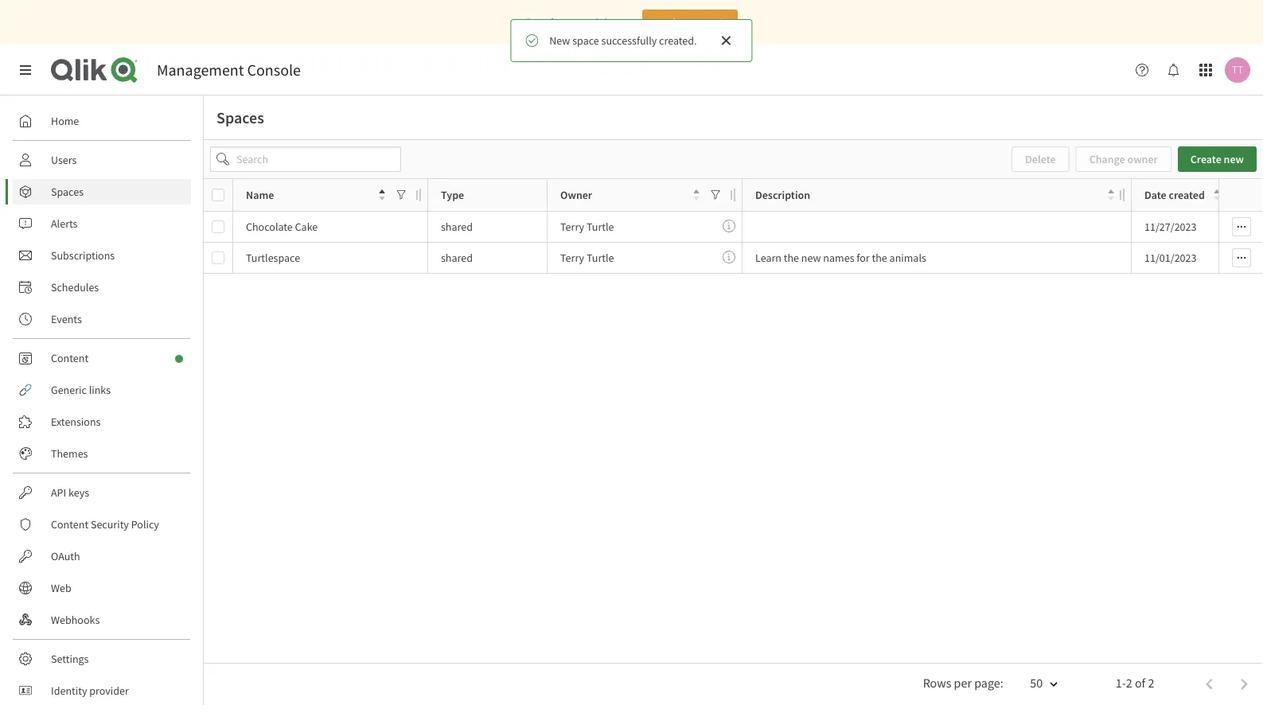 Task type: vqa. For each thing, say whether or not it's contained in the screenshot.
the or in the Dataset Upload a data file or register external data
no



Task type: describe. For each thing, give the bounding box(es) containing it.
schedules link
[[13, 275, 191, 300]]

rows
[[923, 676, 952, 692]]

events
[[51, 312, 82, 326]]

settings link
[[13, 647, 191, 672]]

content link
[[13, 346, 191, 371]]

activate now!
[[658, 15, 723, 29]]

name button
[[246, 184, 385, 206]]

2 the from the left
[[872, 251, 888, 265]]

shared for chocolate cake
[[441, 220, 473, 234]]

create new
[[1191, 152, 1245, 166]]

policy
[[131, 518, 159, 532]]

schedules
[[51, 280, 99, 295]]

date created
[[1145, 188, 1205, 202]]

terry for chocolate cake
[[561, 220, 585, 234]]

50
[[1031, 676, 1043, 692]]

description
[[756, 188, 811, 202]]

create
[[1191, 152, 1222, 166]]

for
[[857, 251, 870, 265]]

extensions
[[51, 415, 101, 429]]

1 vertical spatial new
[[802, 251, 821, 265]]

identity
[[51, 684, 87, 698]]

name
[[246, 188, 274, 202]]

provider
[[89, 684, 129, 698]]

1 horizontal spatial spaces
[[217, 108, 264, 128]]

console
[[247, 60, 301, 80]]

generic
[[51, 383, 87, 397]]

api keys link
[[13, 480, 191, 506]]

webhooks
[[51, 613, 100, 627]]

per
[[954, 676, 972, 692]]

turtle for turtlespace
[[587, 251, 614, 265]]

home
[[51, 114, 79, 128]]

1-
[[1116, 676, 1127, 692]]

Search text field
[[210, 147, 401, 172]]

content security policy link
[[13, 512, 191, 537]]

date
[[1145, 188, 1167, 202]]

turtlespace
[[246, 251, 300, 265]]

api
[[51, 486, 66, 500]]

extensions link
[[13, 409, 191, 435]]

type
[[441, 188, 464, 202]]

1 the from the left
[[784, 251, 799, 265]]

web link
[[13, 576, 191, 601]]

oauth link
[[13, 544, 191, 569]]

rows per page:
[[923, 676, 1004, 692]]

names
[[824, 251, 855, 265]]

new inside button
[[1224, 152, 1245, 166]]

identity provider link
[[13, 678, 191, 704]]

security
[[91, 518, 129, 532]]

chocolate cake
[[246, 220, 318, 234]]

shared for turtlespace
[[441, 251, 473, 265]]

successfully
[[602, 33, 657, 48]]

create new button
[[1178, 147, 1257, 172]]

themes
[[51, 447, 88, 461]]

spaces inside navigation pane element
[[51, 185, 84, 199]]

subscriptions link
[[13, 243, 191, 268]]

1 2 from the left
[[1127, 676, 1133, 692]]

identity provider
[[51, 684, 129, 698]]

close sidebar menu image
[[19, 64, 32, 76]]

free days remaining: 4
[[526, 15, 630, 29]]

activate
[[658, 15, 696, 29]]

4
[[624, 15, 630, 29]]



Task type: locate. For each thing, give the bounding box(es) containing it.
2 turtle from the top
[[587, 251, 614, 265]]

alerts link
[[13, 211, 191, 236]]

free
[[526, 15, 546, 29]]

turtle for chocolate cake
[[587, 220, 614, 234]]

2 shared from the top
[[441, 251, 473, 265]]

events link
[[13, 307, 191, 332]]

2 terry turtle from the top
[[561, 251, 614, 265]]

0 horizontal spatial 2
[[1127, 676, 1133, 692]]

0 horizontal spatial the
[[784, 251, 799, 265]]

0 vertical spatial terry turtle
[[561, 220, 614, 234]]

description button
[[756, 184, 1115, 206]]

remaining:
[[572, 15, 622, 29]]

2 content from the top
[[51, 518, 88, 532]]

1 horizontal spatial new
[[1224, 152, 1245, 166]]

1 vertical spatial terry
[[561, 251, 585, 265]]

activate now! link
[[643, 10, 738, 35]]

new right create
[[1224, 152, 1245, 166]]

0 horizontal spatial spaces
[[51, 185, 84, 199]]

terry for turtlespace
[[561, 251, 585, 265]]

generic links
[[51, 383, 111, 397]]

created
[[1169, 188, 1205, 202]]

1 turtle from the top
[[587, 220, 614, 234]]

content for content security policy
[[51, 518, 88, 532]]

2
[[1127, 676, 1133, 692], [1149, 676, 1155, 692]]

themes link
[[13, 441, 191, 467]]

new
[[550, 33, 570, 48]]

2 terry from the top
[[561, 251, 585, 265]]

now!
[[699, 15, 723, 29]]

learn the new names for the animals
[[756, 251, 927, 265]]

1 horizontal spatial 2
[[1149, 676, 1155, 692]]

of
[[1135, 676, 1146, 692]]

1 terry from the top
[[561, 220, 585, 234]]

days
[[548, 15, 570, 29]]

content
[[51, 351, 88, 365], [51, 518, 88, 532]]

users link
[[13, 147, 191, 173]]

terry turtle for chocolate cake
[[561, 220, 614, 234]]

webhooks link
[[13, 608, 191, 633]]

11/27/2023
[[1145, 220, 1197, 234]]

2 2 from the left
[[1149, 676, 1155, 692]]

oauth
[[51, 549, 80, 564]]

terry turtle for turtlespace
[[561, 251, 614, 265]]

management
[[157, 60, 244, 80]]

spaces
[[217, 108, 264, 128], [51, 185, 84, 199]]

management console
[[157, 60, 301, 80]]

0 vertical spatial content
[[51, 351, 88, 365]]

the
[[784, 251, 799, 265], [872, 251, 888, 265]]

the right learn on the top of the page
[[784, 251, 799, 265]]

shared
[[441, 220, 473, 234], [441, 251, 473, 265]]

terry
[[561, 220, 585, 234], [561, 251, 585, 265]]

keys
[[68, 486, 89, 500]]

11/01/2023
[[1145, 251, 1197, 265]]

1 vertical spatial shared
[[441, 251, 473, 265]]

created.
[[659, 33, 697, 48]]

0 vertical spatial spaces
[[217, 108, 264, 128]]

terry turtle
[[561, 220, 614, 234], [561, 251, 614, 265]]

2 left "of"
[[1127, 676, 1133, 692]]

0 vertical spatial shared
[[441, 220, 473, 234]]

chocolate
[[246, 220, 293, 234]]

1 vertical spatial turtle
[[587, 251, 614, 265]]

0 vertical spatial terry
[[561, 220, 585, 234]]

api keys
[[51, 486, 89, 500]]

new space successfully created. alert
[[511, 19, 753, 62]]

web
[[51, 581, 71, 596]]

new connector image
[[175, 355, 183, 363]]

1-2 of 2
[[1116, 676, 1155, 692]]

generic links link
[[13, 377, 191, 403]]

spaces up alerts at the top
[[51, 185, 84, 199]]

cake
[[295, 220, 318, 234]]

animals
[[890, 251, 927, 265]]

new space successfully created.
[[550, 33, 697, 48]]

1 vertical spatial spaces
[[51, 185, 84, 199]]

date created button
[[1145, 184, 1221, 206]]

new
[[1224, 152, 1245, 166], [802, 251, 821, 265]]

1 content from the top
[[51, 351, 88, 365]]

spaces link
[[13, 179, 191, 205]]

content up generic
[[51, 351, 88, 365]]

page:
[[975, 676, 1004, 692]]

0 vertical spatial turtle
[[587, 220, 614, 234]]

1 terry turtle from the top
[[561, 220, 614, 234]]

settings
[[51, 652, 89, 666]]

1 vertical spatial content
[[51, 518, 88, 532]]

content for content
[[51, 351, 88, 365]]

spaces down management console
[[217, 108, 264, 128]]

management console element
[[157, 60, 301, 80]]

1 shared from the top
[[441, 220, 473, 234]]

1 horizontal spatial the
[[872, 251, 888, 265]]

navigation pane element
[[0, 102, 203, 705]]

content security policy
[[51, 518, 159, 532]]

terry turtle image
[[1225, 57, 1251, 83]]

links
[[89, 383, 111, 397]]

0 vertical spatial new
[[1224, 152, 1245, 166]]

space
[[573, 33, 599, 48]]

alerts
[[51, 217, 78, 231]]

turtle
[[587, 220, 614, 234], [587, 251, 614, 265]]

owner
[[561, 188, 592, 202]]

2 right "of"
[[1149, 676, 1155, 692]]

content down the api keys
[[51, 518, 88, 532]]

1 vertical spatial terry turtle
[[561, 251, 614, 265]]

owner button
[[561, 184, 700, 206]]

learn
[[756, 251, 782, 265]]

home link
[[13, 108, 191, 134]]

the right for
[[872, 251, 888, 265]]

0 horizontal spatial new
[[802, 251, 821, 265]]

new left the names
[[802, 251, 821, 265]]

users
[[51, 153, 77, 167]]

50 button
[[1011, 671, 1069, 699]]

subscriptions
[[51, 248, 115, 263]]



